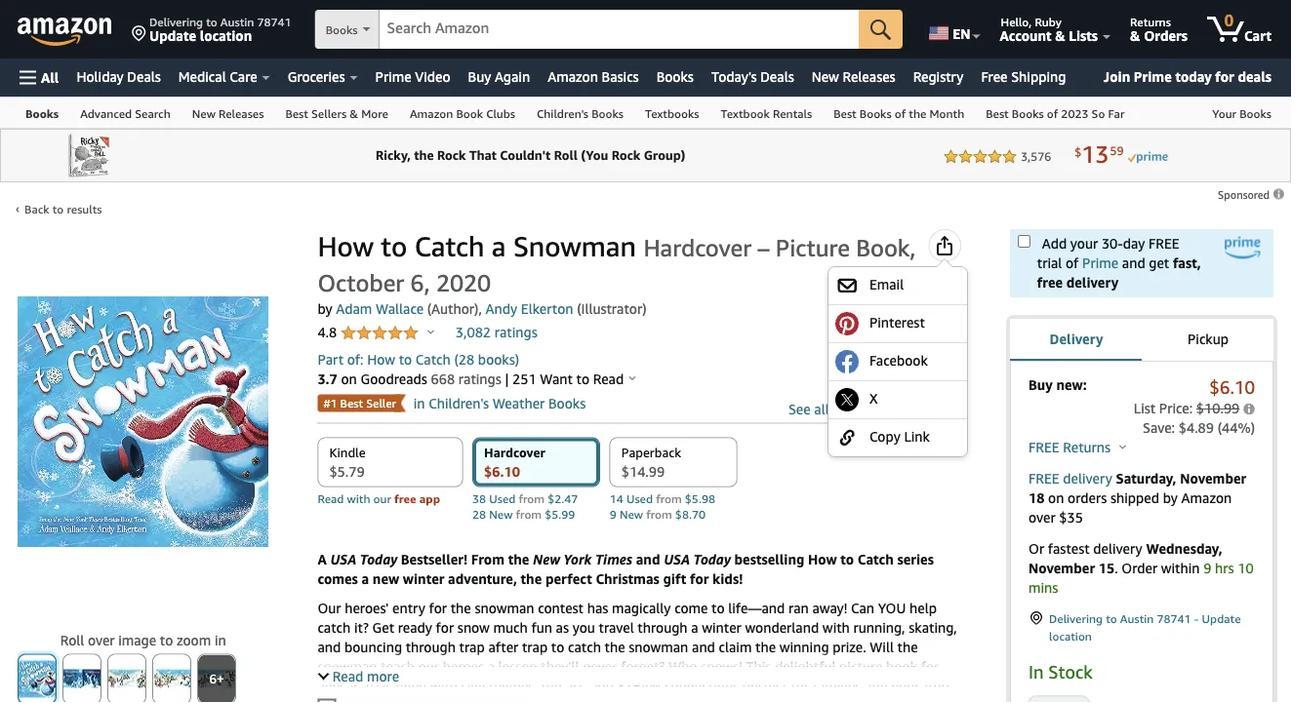 Task type: vqa. For each thing, say whether or not it's contained in the screenshot.
the USA
yes



Task type: describe. For each thing, give the bounding box(es) containing it.
order
[[1122, 561, 1158, 577]]

of:
[[347, 351, 364, 368]]

x link
[[836, 388, 961, 412]]

hardcover for $6.10
[[484, 445, 545, 460]]

0 horizontal spatial new releases
[[192, 107, 264, 121]]

copy
[[870, 428, 901, 445]]

–
[[758, 234, 770, 262]]

3,082 ratings link
[[456, 325, 538, 341]]

of inside add your 30-day free trial of
[[1066, 255, 1079, 271]]

a down after
[[488, 659, 495, 675]]

steam
[[618, 679, 661, 695]]

9 inside 14 used from $5.98 9 new from $8.70
[[610, 508, 617, 522]]

catch inside bestselling how to catch series comes a new winter adventure, the perfect christmas gift for kids!
[[858, 552, 894, 568]]

returns inside the free returns button
[[1063, 440, 1111, 456]]

1 vertical spatial catch
[[416, 351, 451, 368]]

1 horizontal spatial catch
[[568, 639, 601, 656]]

new inside 14 used from $5.98 9 new from $8.70
[[620, 508, 643, 522]]

extender expand image
[[318, 670, 329, 681]]

new
[[373, 571, 399, 587]]

stocking
[[534, 698, 586, 703]]

amazon inside on orders shipped by amazon over $35
[[1182, 491, 1232, 507]]

fastest
[[1048, 541, 1090, 557]]

navigation navigation
[[0, 0, 1292, 129]]

connections
[[665, 679, 739, 695]]

to inside bestselling how to catch series comes a new winter adventure, the perfect christmas gift for kids!
[[841, 552, 854, 568]]

1 vertical spatial in
[[215, 633, 226, 649]]

november for saturday, november 18
[[1181, 471, 1247, 487]]

more
[[367, 669, 399, 685]]

for left snow in the bottom left of the page
[[436, 620, 454, 636]]

1 vertical spatial fun
[[541, 679, 562, 695]]

in children's weather books
[[414, 395, 586, 412]]

popover image
[[1120, 445, 1127, 450]]

of for the
[[895, 107, 906, 121]]

shipped
[[1111, 491, 1160, 507]]

report incorrect product information. image
[[318, 700, 336, 703]]

of for 2023
[[1047, 107, 1058, 121]]

pickup link
[[1142, 318, 1274, 363]]

and up christmas
[[636, 552, 660, 568]]

new up rentals
[[812, 69, 839, 85]]

and down picture
[[865, 679, 888, 695]]

christmas
[[596, 571, 660, 587]]

perfect inside bestselling how to catch series comes a new winter adventure, the perfect christmas gift for kids!
[[546, 571, 592, 587]]

$5.79
[[329, 464, 365, 480]]

to right want
[[577, 371, 590, 387]]

november for wednesday, november 15
[[1029, 561, 1095, 577]]

x
[[870, 390, 878, 406]]

0 horizontal spatial with
[[347, 493, 370, 506]]

roll
[[60, 633, 84, 649]]

2 horizontal spatial with
[[823, 620, 850, 636]]

hrs
[[1216, 561, 1235, 577]]

from up $8.70
[[656, 493, 682, 506]]

you
[[573, 620, 595, 636]]

for inside bestselling how to catch series comes a new winter adventure, the perfect christmas gift for kids!
[[690, 571, 709, 587]]

hello, ruby
[[1001, 15, 1062, 28]]

saturday,
[[1116, 471, 1177, 487]]

free returns button
[[1029, 438, 1127, 458]]

deals for holiday deals
[[127, 69, 161, 85]]

the up the book
[[898, 639, 918, 656]]

basics
[[602, 69, 639, 85]]

2 horizontal spatial prime
[[1134, 68, 1172, 84]]

gift
[[663, 571, 687, 587]]

1 horizontal spatial through
[[638, 620, 688, 636]]

austin for update
[[1121, 612, 1154, 626]]

update inside delivering to austin 78741 update location
[[149, 27, 196, 43]]

copy link
[[870, 428, 930, 445]]

cart
[[1245, 27, 1272, 43]]

0 vertical spatial our
[[374, 493, 391, 506]]

read for read more
[[333, 669, 363, 685]]

2 vertical spatial winter
[[398, 698, 437, 703]]

on inside on orders shipped by amazon over $35
[[1049, 491, 1065, 507]]

ruby
[[1035, 15, 1062, 28]]

used for 28 new
[[489, 493, 516, 506]]

away!
[[813, 600, 848, 617]]

3.7
[[318, 371, 338, 387]]

0 vertical spatial read
[[593, 371, 624, 387]]

kids!
[[713, 571, 743, 587]]

fast,
[[1173, 255, 1201, 271]]

amazon book clubs
[[410, 107, 516, 121]]

4-
[[350, 679, 363, 695]]

to inside "‹ back to results"
[[52, 202, 64, 216]]

0 vertical spatial books link
[[648, 63, 703, 91]]

0 horizontal spatial catch
[[318, 620, 351, 636]]

a usa today bestseller! from the new york times and usa today
[[318, 552, 731, 568]]

how inside bestselling how to catch series comes a new winter adventure, the perfect christmas gift for kids!
[[808, 552, 837, 568]]

0 vertical spatial ratings
[[495, 325, 538, 341]]

from left $5.99
[[516, 508, 542, 522]]

|
[[505, 371, 509, 387]]

books left month
[[860, 107, 892, 121]]

1 vertical spatial free
[[395, 493, 416, 506]]

2023
[[1062, 107, 1089, 121]]

deals for today's deals
[[761, 69, 794, 85]]

0 horizontal spatial over
[[88, 633, 115, 649]]

austin for location
[[220, 15, 254, 28]]

the inside navigation navigation
[[909, 107, 927, 121]]

10 inside the our heroes' entry for the snowman contest has magically come to life―and ran away! can you help catch it? get ready for snow much fun as you travel through a winter wonderland with running, skating, and bouncing through trap after trap to catch the snowman and claim the winning prize. will the snowman teach our heroes a lesson they'll never forget? who snows! this delightful picture book for ages 4-10 is filled with silly rhymes, fun art, and steam connections perfect for families and educators to enjoy this winter or as a holiday stocking stuffer.
[[363, 679, 379, 695]]

delivery link
[[1010, 318, 1142, 363]]

pickup
[[1188, 331, 1229, 348]]

buy for buy again
[[468, 69, 491, 85]]

your
[[1213, 107, 1237, 121]]

sponsored
[[1218, 189, 1273, 202]]

9 inside 9 hrs 10 mins
[[1204, 561, 1212, 577]]

a
[[318, 552, 327, 568]]

so
[[1092, 107, 1106, 121]]

free for free delivery
[[1029, 471, 1060, 487]]

new down medical
[[192, 107, 216, 121]]

comes
[[318, 571, 358, 587]]

books down all button
[[25, 107, 59, 121]]

stock
[[1049, 662, 1093, 683]]

1 horizontal spatial new releases
[[812, 69, 896, 85]]

by adam wallace (author), andy elkerton (illustrator)
[[318, 301, 647, 317]]

get
[[1149, 255, 1170, 271]]

adam
[[336, 301, 372, 317]]

best books of the month link
[[823, 98, 976, 128]]

1 vertical spatial winter
[[702, 620, 742, 636]]

hardcover $6.10
[[484, 445, 545, 480]]

popover image inside the 4.8 button
[[428, 329, 434, 334]]

1 horizontal spatial $6.10
[[1210, 377, 1255, 398]]

1 vertical spatial how
[[367, 351, 395, 368]]

link
[[904, 428, 930, 445]]

free shipping
[[982, 69, 1066, 85]]

shipping
[[1012, 69, 1066, 85]]

the right the from
[[508, 552, 529, 568]]

join prime today for deals
[[1104, 68, 1272, 84]]

new inside 38 used from $2.47 28 new from $5.99
[[489, 508, 513, 522]]

0 horizontal spatial releases
[[219, 107, 264, 121]]

list
[[1134, 401, 1156, 417]]

book
[[456, 107, 483, 121]]

a down come
[[691, 620, 699, 636]]

trial
[[1038, 255, 1063, 271]]

children's inside navigation navigation
[[537, 107, 589, 121]]

see
[[789, 401, 811, 417]]

and right "x"
[[885, 401, 909, 417]]

to inside delivering to austin 78741 - update location
[[1106, 612, 1118, 626]]

for inside navigation navigation
[[1216, 68, 1235, 84]]

advanced search
[[80, 107, 171, 121]]

buy again
[[468, 69, 530, 85]]

hello,
[[1001, 15, 1032, 28]]

. order within
[[1115, 561, 1204, 577]]

how to catch a snowman image
[[18, 297, 269, 548]]

holiday deals link
[[68, 63, 170, 91]]

0 vertical spatial catch
[[415, 230, 485, 263]]

over inside on orders shipped by amazon over $35
[[1029, 510, 1056, 526]]

0 vertical spatial new releases link
[[803, 63, 905, 91]]

2 horizontal spatial snowman
[[629, 639, 689, 656]]

tab list containing delivery
[[1010, 318, 1274, 363]]

best sellers & more
[[285, 107, 388, 121]]

paperback $14.99
[[622, 445, 682, 480]]

amazon for amazon book clubs
[[410, 107, 453, 121]]

medical care link
[[170, 63, 279, 91]]

a inside bestselling how to catch series comes a new winter adventure, the perfect christmas gift for kids!
[[362, 571, 369, 587]]

0 vertical spatial how
[[318, 230, 374, 263]]

0 horizontal spatial children's
[[429, 395, 489, 412]]

0 horizontal spatial on
[[341, 371, 357, 387]]

formats
[[833, 401, 882, 417]]

1 vertical spatial delivery
[[1063, 471, 1113, 487]]

our inside the our heroes' entry for the snowman contest has magically come to life―and ran away! can you help catch it? get ready for snow much fun as you travel through a winter wonderland with running, skating, and bouncing through trap after trap to catch the snowman and claim the winning prize. will the snowman teach our heroes a lesson they'll never forget? who snows! this delightful picture book for ages 4-10 is filled with silly rhymes, fun art, and steam connections perfect for families and educators to enjoy this winter or as a holiday stocking stuffer.
[[419, 659, 439, 675]]

to inside delivering to austin 78741 update location
[[206, 15, 217, 28]]

save: $4.89 (44%)
[[1143, 420, 1255, 436]]

1 horizontal spatial as
[[556, 620, 569, 636]]

0 horizontal spatial by
[[318, 301, 333, 317]]

0 vertical spatial fun
[[532, 620, 553, 636]]

books inside search box
[[326, 23, 358, 37]]

best for best sellers & more
[[285, 107, 308, 121]]

mins
[[1029, 580, 1059, 597]]

and down "day"
[[1122, 255, 1146, 271]]

& for returns
[[1131, 27, 1141, 43]]

0 horizontal spatial &
[[350, 107, 358, 121]]

1 vertical spatial through
[[406, 639, 456, 656]]

prime for prime video
[[375, 69, 412, 85]]

and up extender expand image
[[318, 639, 341, 656]]

kindle
[[329, 445, 366, 460]]

delivery for free
[[1067, 275, 1119, 291]]

location inside delivering to austin 78741 - update location
[[1049, 630, 1092, 643]]

claim
[[719, 639, 752, 656]]

a up andy
[[492, 230, 506, 263]]

& for account
[[1056, 27, 1066, 43]]

Search Amazon text field
[[379, 11, 859, 48]]

life―and
[[729, 600, 785, 617]]

advanced
[[80, 107, 132, 121]]

contest
[[538, 600, 584, 617]]

holiday
[[77, 69, 124, 85]]

books up textbooks link
[[657, 69, 694, 85]]

best for best books of the month
[[834, 107, 857, 121]]

adventure,
[[448, 571, 517, 587]]

silly
[[461, 679, 486, 695]]

0 horizontal spatial as
[[458, 698, 471, 703]]

and up 'stuffer.'
[[591, 679, 614, 695]]

free inside fast, free delivery
[[1038, 275, 1063, 291]]

from left $2.47
[[519, 493, 545, 506]]

by inside on orders shipped by amazon over $35
[[1163, 491, 1178, 507]]

goodreads
[[361, 371, 427, 387]]

groceries link
[[279, 63, 367, 91]]

books right your
[[1240, 107, 1272, 121]]

to up 3.7 on goodreads 668 ratings |
[[399, 351, 412, 368]]

new:
[[1057, 377, 1087, 393]]

the inside bestselling how to catch series comes a new winter adventure, the perfect christmas gift for kids!
[[521, 571, 542, 587]]



Task type: locate. For each thing, give the bounding box(es) containing it.
facebook link
[[836, 350, 961, 374]]

free returns
[[1029, 440, 1115, 456]]

november down fastest on the bottom
[[1029, 561, 1095, 577]]

$6.10 up 38
[[484, 464, 520, 480]]

and
[[1122, 255, 1146, 271], [885, 401, 909, 417], [636, 552, 660, 568], [318, 639, 341, 656], [692, 639, 715, 656], [591, 679, 614, 695], [865, 679, 888, 695]]

0 vertical spatial with
[[347, 493, 370, 506]]

never
[[583, 659, 617, 675]]

ratings down (28
[[459, 371, 502, 387]]

free up get
[[1149, 236, 1180, 252]]

used for 9 new
[[627, 493, 653, 506]]

winter inside bestselling how to catch series comes a new winter adventure, the perfect christmas gift for kids!
[[403, 571, 445, 587]]

delivering inside delivering to austin 78741 - update location
[[1049, 612, 1103, 626]]

kindle $5.79
[[329, 445, 366, 480]]

has
[[587, 600, 609, 617]]

2 vertical spatial catch
[[858, 552, 894, 568]]

textbook
[[721, 107, 770, 121]]

copy link image
[[836, 426, 859, 450]]

0 horizontal spatial new releases link
[[181, 98, 275, 128]]

join
[[1104, 68, 1131, 84]]

delivering for update
[[149, 15, 203, 28]]

0 vertical spatial $6.10
[[1210, 377, 1255, 398]]

best
[[285, 107, 308, 121], [834, 107, 857, 121], [986, 107, 1009, 121], [340, 397, 363, 411]]

leave feedback on sponsored ad element
[[1218, 189, 1287, 202]]

1 horizontal spatial in
[[414, 395, 425, 412]]

releases
[[843, 69, 896, 85], [219, 107, 264, 121]]

add your 30-day free trial of
[[1038, 236, 1180, 271]]

read right want
[[593, 371, 624, 387]]

delivery up orders
[[1063, 471, 1113, 487]]

& inside returns & orders
[[1131, 27, 1141, 43]]

books link down all button
[[15, 98, 69, 128]]

1 horizontal spatial today
[[694, 552, 731, 568]]

1 horizontal spatial location
[[1049, 630, 1092, 643]]

books down the free shipping link
[[1012, 107, 1044, 121]]

2 trap from the left
[[522, 639, 548, 656]]

delivering inside delivering to austin 78741 update location
[[149, 15, 203, 28]]

and get
[[1119, 255, 1173, 271]]

the
[[909, 107, 927, 121], [508, 552, 529, 568], [521, 571, 542, 587], [451, 600, 471, 617], [605, 639, 625, 656], [756, 639, 776, 656], [898, 639, 918, 656]]

holiday
[[485, 698, 530, 703]]

wednesday, november 15
[[1029, 541, 1223, 577]]

0 vertical spatial delivery
[[1067, 275, 1119, 291]]

to down 9 hrs 10 mins
[[1106, 612, 1118, 626]]

to
[[206, 15, 217, 28], [52, 202, 64, 216], [381, 230, 407, 263], [399, 351, 412, 368], [577, 371, 590, 387], [841, 552, 854, 568], [712, 600, 725, 617], [1106, 612, 1118, 626], [160, 633, 173, 649], [551, 639, 565, 656], [318, 698, 331, 703]]

catch up 2020
[[415, 230, 485, 263]]

snowman up forget?
[[629, 639, 689, 656]]

popover image inside 251 want to read button
[[629, 376, 636, 381]]

used inside 38 used from $2.47 28 new from $5.99
[[489, 493, 516, 506]]

10 inside 9 hrs 10 mins
[[1238, 561, 1254, 577]]

austin inside delivering to austin 78741 - update location
[[1121, 612, 1154, 626]]

much
[[494, 620, 528, 636]]

popover image right 251 want to read
[[629, 376, 636, 381]]

best books of 2023 so far
[[986, 107, 1125, 121]]

new releases down medical care link in the top of the page
[[192, 107, 264, 121]]

who
[[669, 659, 698, 675]]

far
[[1109, 107, 1125, 121]]

used
[[489, 493, 516, 506], [627, 493, 653, 506]]

1 vertical spatial 10
[[363, 679, 379, 695]]

6+ submit
[[198, 655, 235, 703]]

through down ready
[[406, 639, 456, 656]]

delivery up the .
[[1094, 541, 1143, 557]]

facebook image
[[836, 350, 859, 374]]

your
[[1071, 236, 1099, 252]]

1 horizontal spatial delivering
[[1049, 612, 1103, 626]]

from left $8.70
[[647, 508, 672, 522]]

1 horizontal spatial buy
[[1029, 377, 1053, 393]]

textbooks link
[[634, 98, 710, 128]]

0 horizontal spatial austin
[[220, 15, 254, 28]]

to right back
[[52, 202, 64, 216]]

1 vertical spatial releases
[[219, 107, 264, 121]]

part of: how to catch (28 books)
[[318, 351, 520, 368]]

1 vertical spatial returns
[[1063, 440, 1111, 456]]

2020
[[436, 269, 491, 297]]

picture
[[776, 234, 850, 262]]

delivery
[[1067, 275, 1119, 291], [1063, 471, 1113, 487], [1094, 541, 1143, 557]]

buy inside navigation navigation
[[468, 69, 491, 85]]

0 horizontal spatial usa
[[330, 552, 356, 568]]

returns
[[1131, 15, 1171, 28], [1063, 440, 1111, 456]]

amazon up wednesday, at the bottom of the page
[[1182, 491, 1232, 507]]

to up can
[[841, 552, 854, 568]]

0 horizontal spatial november
[[1029, 561, 1095, 577]]

1 horizontal spatial 9
[[1204, 561, 1212, 577]]

search
[[135, 107, 171, 121]]

popover image
[[428, 329, 434, 334], [629, 376, 636, 381]]

10 left is
[[363, 679, 379, 695]]

austin down 9 hrs 10 mins
[[1121, 612, 1154, 626]]

the down travel
[[605, 639, 625, 656]]

how
[[318, 230, 374, 263], [367, 351, 395, 368], [808, 552, 837, 568]]

Books search field
[[315, 10, 903, 51]]

1 vertical spatial snowman
[[629, 639, 689, 656]]

amazon basics link
[[539, 63, 648, 91]]

free delivery link
[[1029, 471, 1113, 487]]

returns up "free delivery"
[[1063, 440, 1111, 456]]

free for free returns
[[1029, 440, 1060, 456]]

read
[[593, 371, 624, 387], [318, 493, 344, 506], [333, 669, 363, 685]]

0 vertical spatial over
[[1029, 510, 1056, 526]]

prime
[[1134, 68, 1172, 84], [375, 69, 412, 85], [1083, 255, 1119, 271]]

$35
[[1060, 510, 1084, 526]]

perfect down this
[[743, 679, 788, 695]]

on down of:
[[341, 371, 357, 387]]

account
[[1000, 27, 1052, 43]]

free up the 18
[[1029, 471, 1060, 487]]

78741 for update
[[1157, 612, 1192, 626]]

30-
[[1102, 236, 1123, 252]]

1 trap from the left
[[459, 639, 485, 656]]

0 horizontal spatial through
[[406, 639, 456, 656]]

1 horizontal spatial by
[[1163, 491, 1178, 507]]

1 used from the left
[[489, 493, 516, 506]]

for up educators
[[921, 659, 939, 675]]

ages
[[318, 679, 346, 695]]

delivery for fastest
[[1094, 541, 1143, 557]]

1 vertical spatial catch
[[568, 639, 601, 656]]

winter up claim
[[702, 620, 742, 636]]

for down delightful at bottom right
[[791, 679, 809, 695]]

0 horizontal spatial update
[[149, 27, 196, 43]]

to up medical care
[[206, 15, 217, 28]]

catch up 668
[[416, 351, 451, 368]]

2 horizontal spatial &
[[1131, 27, 1141, 43]]

2 used from the left
[[627, 493, 653, 506]]

delivering to austin 78741 - update location
[[1049, 612, 1241, 643]]

for right gift
[[690, 571, 709, 587]]

0 vertical spatial new releases
[[812, 69, 896, 85]]

november inside wednesday, november 15
[[1029, 561, 1095, 577]]

0 horizontal spatial snowman
[[318, 659, 377, 675]]

1 horizontal spatial 10
[[1238, 561, 1254, 577]]

18
[[1029, 491, 1045, 507]]

delivering for -
[[1049, 612, 1103, 626]]

in right zoom
[[215, 633, 226, 649]]

entry
[[392, 600, 425, 617]]

the up snow in the bottom left of the page
[[451, 600, 471, 617]]

1 vertical spatial hardcover
[[484, 445, 545, 460]]

orders
[[1068, 491, 1107, 507]]

delivery inside fast, free delivery
[[1067, 275, 1119, 291]]

251 goodreads community members want to read element
[[513, 371, 624, 387]]

magically
[[612, 600, 671, 617]]

1 horizontal spatial usa
[[664, 552, 690, 568]]

with down $5.79
[[347, 493, 370, 506]]

1 horizontal spatial snowman
[[475, 600, 535, 617]]

to right come
[[712, 600, 725, 617]]

1 horizontal spatial releases
[[843, 69, 896, 85]]

clubs
[[486, 107, 516, 121]]

our up filled
[[419, 659, 439, 675]]

books down basics on the left top
[[592, 107, 624, 121]]

None submit
[[859, 10, 903, 49], [19, 655, 56, 703], [63, 655, 101, 703], [108, 655, 145, 703], [153, 655, 190, 703], [859, 10, 903, 49], [19, 655, 56, 703], [63, 655, 101, 703], [108, 655, 145, 703], [153, 655, 190, 703]]

orders
[[1144, 27, 1188, 43]]

as
[[556, 620, 569, 636], [458, 698, 471, 703]]

children's down 668
[[429, 395, 489, 412]]

free delivery
[[1029, 471, 1113, 487]]

snows!
[[701, 659, 743, 675]]

0 horizontal spatial buy
[[468, 69, 491, 85]]

1 vertical spatial austin
[[1121, 612, 1154, 626]]

returns up join
[[1131, 15, 1171, 28]]

as down contest
[[556, 620, 569, 636]]

to up they'll
[[551, 639, 565, 656]]

0 horizontal spatial 10
[[363, 679, 379, 695]]

today's
[[712, 69, 757, 85]]

1 horizontal spatial amazon
[[548, 69, 598, 85]]

to down ages
[[318, 698, 331, 703]]

1 deals from the left
[[127, 69, 161, 85]]

how up the october
[[318, 230, 374, 263]]

read for read with our free app
[[318, 493, 344, 506]]

new
[[812, 69, 839, 85], [192, 107, 216, 121], [489, 508, 513, 522], [620, 508, 643, 522], [533, 552, 560, 568]]

2 today from the left
[[694, 552, 731, 568]]

amazon image
[[18, 18, 112, 47]]

hardcover inside hardcover – picture book, october 6, 2020
[[644, 234, 752, 262]]

1 vertical spatial new releases
[[192, 107, 264, 121]]

to left zoom
[[160, 633, 173, 649]]

and up 'snows!'
[[692, 639, 715, 656]]

& left orders
[[1131, 27, 1141, 43]]

books down 251 goodreads community members want to read element
[[549, 395, 586, 412]]

1 vertical spatial delivering
[[1049, 612, 1103, 626]]

a down silly
[[474, 698, 481, 703]]

0 vertical spatial buy
[[468, 69, 491, 85]]

textbook rentals
[[721, 107, 812, 121]]

of right trial at top
[[1066, 255, 1079, 271]]

& left lists
[[1056, 27, 1066, 43]]

children's
[[537, 107, 589, 121], [429, 395, 489, 412]]

free inside add your 30-day free trial of
[[1149, 236, 1180, 252]]

today up the new
[[360, 552, 397, 568]]

wednesday,
[[1147, 541, 1223, 557]]

used right 14
[[627, 493, 653, 506]]

snowman up much
[[475, 600, 535, 617]]

registry
[[913, 69, 964, 85]]

0 horizontal spatial prime
[[375, 69, 412, 85]]

2 usa from the left
[[664, 552, 690, 568]]

1 horizontal spatial free
[[1038, 275, 1063, 291]]

today
[[360, 552, 397, 568], [694, 552, 731, 568]]

advanced search link
[[69, 98, 181, 128]]

november inside saturday, november 18
[[1181, 471, 1247, 487]]

prime right join
[[1134, 68, 1172, 84]]

book
[[887, 659, 918, 675]]

new releases link down medical care link in the top of the page
[[181, 98, 275, 128]]

on orders shipped by amazon over $35
[[1029, 491, 1232, 526]]

1 vertical spatial ratings
[[459, 371, 502, 387]]

$6.10 inside hardcover $6.10
[[484, 464, 520, 480]]

saturday, november 18
[[1029, 471, 1247, 507]]

1 vertical spatial location
[[1049, 630, 1092, 643]]

free
[[982, 69, 1008, 85]]

new releases link
[[803, 63, 905, 91], [181, 98, 275, 128]]

0 horizontal spatial books link
[[15, 98, 69, 128]]

1 vertical spatial as
[[458, 698, 471, 703]]

78741 for location
[[257, 15, 292, 28]]

austin inside delivering to austin 78741 update location
[[220, 15, 254, 28]]

1 usa from the left
[[330, 552, 356, 568]]

of left 2023
[[1047, 107, 1058, 121]]

1 horizontal spatial children's
[[537, 107, 589, 121]]

free inside button
[[1029, 440, 1060, 456]]

2 vertical spatial read
[[333, 669, 363, 685]]

after
[[489, 639, 519, 656]]

releases up 'best books of the month' link
[[843, 69, 896, 85]]

x image
[[836, 388, 859, 412]]

1 vertical spatial $6.10
[[484, 464, 520, 480]]

.
[[1115, 561, 1118, 577]]

ran
[[789, 600, 809, 617]]

0 vertical spatial snowman
[[475, 600, 535, 617]]

hardcover for –
[[644, 234, 752, 262]]

1 vertical spatial children's
[[429, 395, 489, 412]]

snowman up 4-
[[318, 659, 377, 675]]

a left the new
[[362, 571, 369, 587]]

best for best books of 2023 so far
[[986, 107, 1009, 121]]

0 horizontal spatial hardcover
[[484, 445, 545, 460]]

78741 up care
[[257, 15, 292, 28]]

perfect inside the our heroes' entry for the snowman contest has magically come to life―and ran away! can you help catch it? get ready for snow much fun as you travel through a winter wonderland with running, skating, and bouncing through trap after trap to catch the snowman and claim the winning prize. will the snowman teach our heroes a lesson they'll never forget? who snows! this delightful picture book for ages 4-10 is filled with silly rhymes, fun art, and steam connections perfect for families and educators to enjoy this winter or as a holiday stocking stuffer.
[[743, 679, 788, 695]]

this
[[371, 698, 394, 703]]

email image
[[836, 274, 859, 298]]

0 vertical spatial as
[[556, 620, 569, 636]]

1 vertical spatial popover image
[[629, 376, 636, 381]]

location inside delivering to austin 78741 update location
[[200, 27, 252, 43]]

today's deals link
[[703, 63, 803, 91]]

catch left series
[[858, 552, 894, 568]]

delivering down the mins
[[1049, 612, 1103, 626]]

bestselling
[[735, 552, 805, 568]]

the down a usa today bestseller! from the new york times and usa today
[[521, 571, 542, 587]]

1 today from the left
[[360, 552, 397, 568]]

ratings down andy elkerton link
[[495, 325, 538, 341]]

buy for buy new:
[[1029, 377, 1053, 393]]

the up this
[[756, 639, 776, 656]]

$5.99
[[545, 508, 575, 522]]

popover image up 'part of: how to catch (28 books)'
[[428, 329, 434, 334]]

0 vertical spatial by
[[318, 301, 333, 317]]

new releases up 'best books of the month' link
[[812, 69, 896, 85]]

tab list
[[1010, 318, 1274, 363]]

get
[[372, 620, 394, 636]]

2 vertical spatial snowman
[[318, 659, 377, 675]]

deals up textbook rentals link
[[761, 69, 794, 85]]

0 vertical spatial popover image
[[428, 329, 434, 334]]

enjoy
[[334, 698, 368, 703]]

stuffer.
[[590, 698, 633, 703]]

78741 inside delivering to austin 78741 - update location
[[1157, 612, 1192, 626]]

winter down filled
[[398, 698, 437, 703]]

used inside 14 used from $5.98 9 new from $8.70
[[627, 493, 653, 506]]

read down $5.79
[[318, 493, 344, 506]]

add
[[1042, 236, 1067, 252]]

0 vertical spatial 78741
[[257, 15, 292, 28]]

1 horizontal spatial popover image
[[629, 376, 636, 381]]

14 used from $5.98 9 new from $8.70
[[610, 493, 716, 522]]

best right #1
[[340, 397, 363, 411]]

location up medical care link in the top of the page
[[200, 27, 252, 43]]

1 horizontal spatial hardcover
[[644, 234, 752, 262]]

pinterest image
[[836, 312, 859, 336]]

78741 inside delivering to austin 78741 update location
[[257, 15, 292, 28]]

‹ back to results
[[16, 201, 102, 216]]

amazon for amazon basics
[[548, 69, 598, 85]]

0 vertical spatial location
[[200, 27, 252, 43]]

0 horizontal spatial perfect
[[546, 571, 592, 587]]

1 vertical spatial buy
[[1029, 377, 1053, 393]]

2 horizontal spatial of
[[1066, 255, 1079, 271]]

for right entry
[[429, 600, 447, 617]]

month
[[930, 107, 965, 121]]

1 vertical spatial over
[[88, 633, 115, 649]]

heroes'
[[345, 600, 389, 617]]

update up medical
[[149, 27, 196, 43]]

elkerton
[[521, 301, 574, 317]]

prime video link
[[367, 63, 459, 91]]

returns inside returns & orders
[[1131, 15, 1171, 28]]

part of: how to catch (28 books) link
[[318, 351, 520, 368]]

prime for prime link
[[1083, 255, 1119, 271]]

to up the october
[[381, 230, 407, 263]]

hardcover left –
[[644, 234, 752, 262]]

our left app
[[374, 493, 391, 506]]

winning
[[780, 639, 829, 656]]

1 horizontal spatial with
[[431, 679, 458, 695]]

update inside delivering to austin 78741 - update location
[[1202, 612, 1241, 626]]

0 horizontal spatial deals
[[127, 69, 161, 85]]

delivery down prime link
[[1067, 275, 1119, 291]]

rentals
[[773, 107, 812, 121]]

1 horizontal spatial november
[[1181, 471, 1247, 487]]

0 horizontal spatial 78741
[[257, 15, 292, 28]]

price:
[[1160, 401, 1193, 417]]

0 vertical spatial update
[[149, 27, 196, 43]]

amazon prime logo image
[[1225, 237, 1261, 259]]

0 horizontal spatial 9
[[610, 508, 617, 522]]

fun up the stocking
[[541, 679, 562, 695]]

paperback
[[622, 445, 682, 460]]

the left month
[[909, 107, 927, 121]]

within
[[1162, 561, 1200, 577]]

can
[[851, 600, 875, 617]]

registry link
[[905, 63, 973, 91]]

0 horizontal spatial trap
[[459, 639, 485, 656]]

wallace
[[376, 301, 424, 317]]

for left deals
[[1216, 68, 1235, 84]]

2 deals from the left
[[761, 69, 794, 85]]

how up away!
[[808, 552, 837, 568]]

free
[[1149, 236, 1180, 252], [1029, 440, 1060, 456], [1029, 471, 1060, 487]]

perfect down york
[[546, 571, 592, 587]]

9 down 14
[[610, 508, 617, 522]]

1 horizontal spatial prime
[[1083, 255, 1119, 271]]

1 vertical spatial on
[[1049, 491, 1065, 507]]

0 horizontal spatial of
[[895, 107, 906, 121]]

on right the 18
[[1049, 491, 1065, 507]]

2 vertical spatial with
[[431, 679, 458, 695]]

2 vertical spatial amazon
[[1182, 491, 1232, 507]]

0 vertical spatial through
[[638, 620, 688, 636]]

children's down amazon basics link
[[537, 107, 589, 121]]

read up enjoy
[[333, 669, 363, 685]]

deals up search
[[127, 69, 161, 85]]

None checkbox
[[1018, 235, 1031, 248]]

new left york
[[533, 552, 560, 568]]



